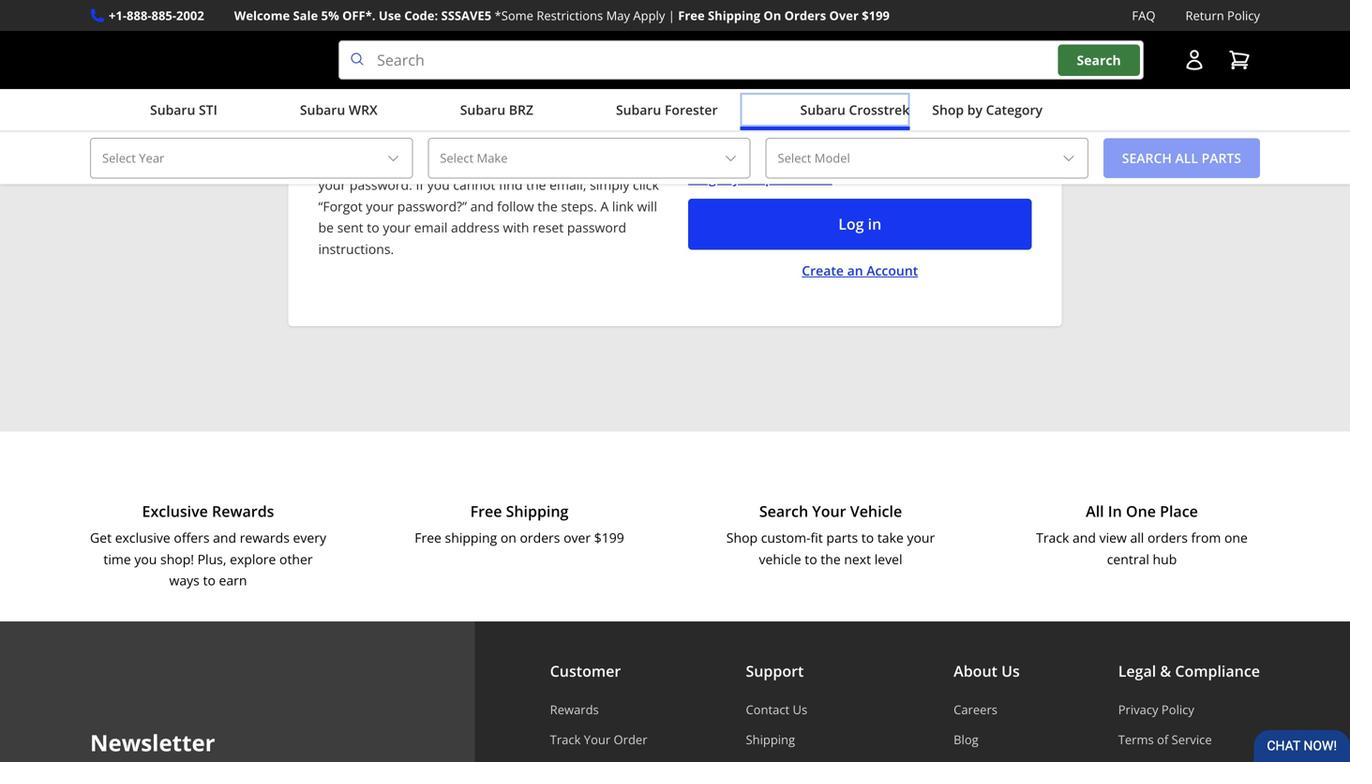 Task type: describe. For each thing, give the bounding box(es) containing it.
all
[[1131, 529, 1145, 547]]

search button
[[1058, 44, 1140, 76]]

login
[[318, 11, 377, 41]]

create an account link
[[802, 261, 918, 280]]

to left access
[[447, 133, 459, 151]]

to down fit
[[805, 550, 817, 568]]

compliance
[[1175, 661, 1260, 681]]

welcome
[[234, 7, 290, 24]]

address
[[727, 11, 778, 29]]

subaru for subaru sti
[[150, 101, 195, 119]]

0 vertical spatial time
[[354, 54, 387, 75]]

asking
[[525, 155, 564, 172]]

may
[[606, 7, 630, 24]]

your inside forgot your password? log in
[[733, 169, 762, 187]]

explore
[[230, 550, 276, 568]]

orders inside "free shipping free shipping on orders over $199"
[[520, 529, 560, 547]]

account
[[450, 112, 499, 130]]

first time on our new site?
[[318, 54, 510, 75]]

get
[[90, 529, 112, 547]]

shop inside shop by category dropdown button
[[932, 101, 964, 119]]

a
[[601, 197, 609, 215]]

forgot
[[688, 169, 730, 187]]

apply
[[633, 7, 665, 24]]

use
[[379, 7, 401, 24]]

to right 'off*.'
[[383, 11, 406, 41]]

0 vertical spatial on
[[391, 54, 410, 75]]

newsletter
[[90, 728, 215, 758]]

in inside welcome! we hope you like the changes we've made. if you already had an account with us, you'll need to reset your password to access it once again. you may have received a link in your email asking you to reset your password. if you cannot find the email, simply click "forgot your password?" and follow the steps. a link will be sent to your email address with reset password instructions.
[[442, 155, 453, 172]]

and for exclusive rewards
[[213, 529, 236, 547]]

1 horizontal spatial $199
[[862, 7, 890, 24]]

you down the welcome!
[[330, 112, 352, 130]]

parts
[[827, 529, 858, 547]]

need
[[588, 112, 618, 130]]

Select Year button
[[90, 138, 413, 179]]

over
[[564, 529, 591, 547]]

you'll
[[553, 112, 584, 130]]

changes
[[513, 91, 564, 108]]

brz
[[509, 101, 534, 119]]

first
[[318, 54, 350, 75]]

made.
[[604, 91, 643, 108]]

an inside welcome! we hope you like the changes we've made. if you already had an account with us, you'll need to reset your password to access it once again. you may have received a link in your email asking you to reset your password. if you cannot find the email, simply click "forgot your password?" and follow the steps. a link will be sent to your email address with reset password instructions.
[[431, 112, 447, 130]]

vehicle
[[759, 550, 801, 568]]

your for search
[[812, 501, 847, 522]]

terms of service link
[[1119, 732, 1260, 748]]

legal
[[1119, 661, 1157, 681]]

select model image
[[1061, 151, 1076, 166]]

from
[[1192, 529, 1221, 547]]

find
[[499, 176, 523, 194]]

your up cannot at left
[[457, 155, 485, 172]]

|
[[668, 7, 675, 24]]

subaru brz button
[[400, 93, 534, 130]]

like
[[465, 91, 486, 108]]

email,
[[550, 176, 587, 194]]

the down asking
[[526, 176, 546, 194]]

to up may
[[622, 112, 634, 130]]

track your order link
[[550, 732, 648, 748]]

0 vertical spatial shipping
[[708, 7, 761, 24]]

you down again.
[[567, 155, 590, 172]]

we've
[[567, 91, 601, 108]]

vehicle
[[850, 501, 902, 522]]

subaru for subaru brz
[[460, 101, 506, 119]]

subaru for subaru crosstrek
[[800, 101, 846, 119]]

us for about us
[[1002, 661, 1020, 681]]

rewards
[[240, 529, 290, 547]]

privacy policy
[[1119, 701, 1195, 718]]

follow
[[497, 197, 534, 215]]

Select Model button
[[766, 138, 1089, 179]]

and for all in one place
[[1073, 529, 1096, 547]]

create an account
[[802, 262, 918, 279]]

your down password?"
[[383, 219, 411, 236]]

1 vertical spatial email
[[414, 219, 448, 236]]

shop inside search your vehicle shop custom-fit parts to take your vehicle to the next level
[[727, 529, 758, 547]]

subaru sti
[[150, 101, 217, 119]]

on inside "free shipping free shipping on orders over $199"
[[501, 529, 517, 547]]

free shipping free shipping on orders over $199
[[415, 501, 624, 547]]

track your order
[[550, 732, 648, 748]]

create
[[802, 262, 844, 279]]

category
[[986, 101, 1043, 119]]

select year image
[[386, 151, 401, 166]]

1 vertical spatial with
[[503, 219, 529, 236]]

sale
[[293, 7, 318, 24]]

return
[[1186, 7, 1225, 24]]

subaru crosstrek button
[[740, 93, 910, 130]]

0 vertical spatial link
[[417, 155, 438, 172]]

in
[[1108, 501, 1122, 522]]

password.
[[350, 176, 412, 194]]

to left take on the right of the page
[[862, 529, 874, 547]]

a subaru crosstrek thumbnail image image
[[740, 96, 793, 124]]

over
[[830, 7, 859, 24]]

crosstrek
[[849, 101, 910, 119]]

subaru for subaru wrx
[[300, 101, 345, 119]]

contact
[[746, 701, 790, 718]]

email
[[688, 11, 723, 29]]

our
[[414, 54, 439, 75]]

other
[[279, 550, 313, 568]]

new
[[443, 54, 473, 75]]

+1-888-885-2002
[[109, 7, 204, 24]]

email address
[[688, 11, 778, 29]]

about
[[954, 661, 998, 681]]

exclusive
[[142, 501, 208, 522]]

exclusive
[[115, 529, 170, 547]]

a
[[406, 155, 413, 172]]

+1-
[[109, 7, 127, 24]]

1 horizontal spatial link
[[612, 197, 634, 215]]

password?"
[[397, 197, 467, 215]]

Password password field
[[688, 113, 1032, 158]]

forester
[[665, 101, 718, 119]]

select make image
[[724, 151, 739, 166]]

your down password.
[[366, 197, 394, 215]]

address
[[451, 219, 500, 236]]

search your vehicle shop custom-fit parts to take your vehicle to the next level
[[727, 501, 935, 568]]

terms
[[1119, 732, 1154, 748]]

log
[[839, 214, 864, 234]]

every
[[293, 529, 326, 547]]

1 vertical spatial password
[[567, 219, 627, 236]]

policy for return policy
[[1228, 7, 1260, 24]]

will
[[637, 197, 657, 215]]

"forgot
[[318, 197, 363, 215]]

your inside search your vehicle shop custom-fit parts to take your vehicle to the next level
[[907, 529, 935, 547]]

+1-888-885-2002 link
[[109, 6, 204, 25]]

you
[[590, 133, 614, 151]]

have
[[318, 155, 348, 172]]

privacy policy link
[[1119, 701, 1260, 718]]

to down you
[[593, 155, 606, 172]]

instructions.
[[318, 240, 394, 258]]

view
[[1100, 529, 1127, 547]]

all in one place track and view all orders from one central hub
[[1036, 501, 1248, 568]]



Task type: locate. For each thing, give the bounding box(es) containing it.
0 horizontal spatial account
[[467, 11, 556, 41]]

0 horizontal spatial email
[[414, 219, 448, 236]]

2 subaru from the left
[[300, 101, 345, 119]]

0 vertical spatial password
[[384, 133, 443, 151]]

level
[[875, 550, 903, 568]]

in right log
[[868, 214, 882, 234]]

0 vertical spatial search
[[1077, 51, 1121, 69]]

1 vertical spatial search
[[760, 501, 809, 522]]

subaru crosstrek
[[800, 101, 910, 119]]

subaru
[[150, 101, 195, 119], [300, 101, 345, 119], [460, 101, 506, 119], [616, 101, 661, 119], [800, 101, 846, 119]]

0 horizontal spatial $199
[[594, 529, 624, 547]]

time right first
[[354, 54, 387, 75]]

once
[[517, 133, 547, 151]]

5 subaru from the left
[[800, 101, 846, 119]]

0 vertical spatial account
[[467, 11, 556, 41]]

0 vertical spatial email
[[488, 155, 521, 172]]

0 horizontal spatial time
[[104, 550, 131, 568]]

reset down steps.
[[533, 219, 564, 236]]

time inside exclusive rewards get exclusive offers and rewards every time you shop! plus, explore other ways to earn
[[104, 550, 131, 568]]

1 horizontal spatial on
[[501, 529, 517, 547]]

1 horizontal spatial and
[[470, 197, 494, 215]]

0 horizontal spatial rewards
[[212, 501, 274, 522]]

1 vertical spatial account
[[867, 262, 918, 279]]

access
[[463, 133, 503, 151]]

forgot your password? log in
[[688, 169, 882, 234]]

1 subaru from the left
[[150, 101, 195, 119]]

1 vertical spatial reset
[[609, 155, 640, 172]]

0 horizontal spatial password
[[384, 133, 443, 151]]

search for search
[[1077, 51, 1121, 69]]

1 vertical spatial $199
[[594, 529, 624, 547]]

sssave5
[[441, 7, 492, 24]]

1 horizontal spatial password
[[567, 219, 627, 236]]

search input field
[[339, 40, 1144, 80]]

us for contact us
[[793, 701, 808, 718]]

orders
[[785, 7, 826, 24]]

shipping link
[[746, 732, 856, 748]]

and down all on the bottom of page
[[1073, 529, 1096, 547]]

2 horizontal spatial free
[[678, 7, 705, 24]]

your right take on the right of the page
[[907, 529, 935, 547]]

your down rewards link on the left bottom of page
[[584, 732, 611, 748]]

shop left by
[[932, 101, 964, 119]]

subaru wrx
[[300, 101, 378, 119]]

faq
[[1132, 7, 1156, 24]]

shipping left on
[[708, 7, 761, 24]]

reset up have
[[318, 133, 349, 151]]

shipping
[[445, 529, 497, 547]]

free up shipping
[[470, 501, 502, 522]]

welcome! we hope you like the changes we've made. if you already had an account with us, you'll need to reset your password to access it once again. you may have received a link in your email asking you to reset your password. if you cannot find the email, simply click "forgot your password?" and follow the steps. a link will be sent to your email address with reset password instructions.
[[318, 91, 659, 258]]

1 horizontal spatial email
[[488, 155, 521, 172]]

Select Make button
[[428, 138, 751, 179]]

0 horizontal spatial an
[[431, 112, 447, 130]]

1 horizontal spatial shop
[[932, 101, 964, 119]]

and inside exclusive rewards get exclusive offers and rewards every time you shop! plus, explore other ways to earn
[[213, 529, 236, 547]]

sti
[[199, 101, 217, 119]]

0 horizontal spatial your
[[584, 732, 611, 748]]

1 horizontal spatial your
[[812, 501, 847, 522]]

account down log in button
[[867, 262, 918, 279]]

faq link
[[1132, 6, 1156, 25]]

account up site?
[[467, 11, 556, 41]]

shop by category button
[[932, 93, 1043, 130]]

to right sent
[[367, 219, 380, 236]]

offers
[[174, 529, 210, 547]]

with
[[502, 112, 528, 130], [503, 219, 529, 236]]

central
[[1107, 550, 1150, 568]]

by
[[968, 101, 983, 119]]

subaru left wrx
[[300, 101, 345, 119]]

if down the welcome!
[[318, 112, 326, 130]]

had
[[405, 112, 428, 130]]

reset down may
[[609, 155, 640, 172]]

1 horizontal spatial an
[[847, 262, 863, 279]]

forgot your password? link
[[688, 169, 1032, 188]]

0 horizontal spatial shop
[[727, 529, 758, 547]]

and up the plus,
[[213, 529, 236, 547]]

us
[[1002, 661, 1020, 681], [793, 701, 808, 718]]

1 horizontal spatial search
[[1077, 51, 1121, 69]]

time down get
[[104, 550, 131, 568]]

welcome sale 5% off*. use code: sssave5 *some restrictions may apply | free shipping on orders over $199
[[234, 7, 890, 24]]

shipping up over
[[506, 501, 569, 522]]

legal & compliance
[[1119, 661, 1260, 681]]

free right |
[[678, 7, 705, 24]]

1 horizontal spatial reset
[[533, 219, 564, 236]]

0 horizontal spatial search
[[760, 501, 809, 522]]

1 horizontal spatial account
[[867, 262, 918, 279]]

policy for privacy policy
[[1162, 701, 1195, 718]]

1 horizontal spatial us
[[1002, 661, 1020, 681]]

if
[[318, 112, 326, 130], [416, 176, 424, 194]]

password down a
[[567, 219, 627, 236]]

us up shipping link
[[793, 701, 808, 718]]

track inside the all in one place track and view all orders from one central hub
[[1036, 529, 1070, 547]]

0 vertical spatial in
[[442, 155, 453, 172]]

1 horizontal spatial if
[[416, 176, 424, 194]]

all
[[1086, 501, 1104, 522]]

you up password?"
[[427, 176, 450, 194]]

if up password?"
[[416, 176, 424, 194]]

be
[[318, 219, 334, 236]]

0 horizontal spatial track
[[550, 732, 581, 748]]

1 horizontal spatial policy
[[1228, 7, 1260, 24]]

code:
[[404, 7, 438, 24]]

us right about
[[1002, 661, 1020, 681]]

your down select make icon
[[733, 169, 762, 187]]

2 vertical spatial shipping
[[746, 732, 795, 748]]

next
[[844, 550, 871, 568]]

1 vertical spatial link
[[612, 197, 634, 215]]

subaru inside subaru sti dropdown button
[[150, 101, 195, 119]]

2 horizontal spatial and
[[1073, 529, 1096, 547]]

1 vertical spatial rewards
[[550, 701, 599, 718]]

2 vertical spatial reset
[[533, 219, 564, 236]]

track left view on the right bottom of the page
[[1036, 529, 1070, 547]]

0 horizontal spatial and
[[213, 529, 236, 547]]

password
[[688, 90, 749, 107]]

exclusive rewards get exclusive offers and rewards every time you shop! plus, explore other ways to earn
[[90, 501, 326, 590]]

you inside exclusive rewards get exclusive offers and rewards every time you shop! plus, explore other ways to earn
[[134, 550, 157, 568]]

and inside welcome! we hope you like the changes we've made. if you already had an account with us, you'll need to reset your password to access it once again. you may have received a link in your email asking you to reset your password. if you cannot find the email, simply click "forgot your password?" and follow the steps. a link will be sent to your email address with reset password instructions.
[[470, 197, 494, 215]]

1 horizontal spatial orders
[[1148, 529, 1188, 547]]

2 horizontal spatial reset
[[609, 155, 640, 172]]

shop by category
[[932, 101, 1043, 119]]

0 vertical spatial policy
[[1228, 7, 1260, 24]]

password down had
[[384, 133, 443, 151]]

with down follow
[[503, 219, 529, 236]]

Email Address text field
[[688, 34, 1032, 79]]

place
[[1160, 501, 1198, 522]]

your for track
[[584, 732, 611, 748]]

to inside exclusive rewards get exclusive offers and rewards every time you shop! plus, explore other ways to earn
[[203, 572, 216, 590]]

policy up terms of service link
[[1162, 701, 1195, 718]]

your up our
[[412, 11, 462, 41]]

shop!
[[160, 550, 194, 568]]

0 vertical spatial an
[[431, 112, 447, 130]]

may
[[617, 133, 643, 151]]

earn
[[219, 572, 247, 590]]

0 vertical spatial shop
[[932, 101, 964, 119]]

account
[[467, 11, 556, 41], [867, 262, 918, 279]]

3 subaru from the left
[[460, 101, 506, 119]]

rewards inside exclusive rewards get exclusive offers and rewards every time you shop! plus, explore other ways to earn
[[212, 501, 274, 522]]

toggle password visibility image
[[1006, 128, 1021, 143]]

5%
[[321, 7, 339, 24]]

subaru up may
[[616, 101, 661, 119]]

subaru for subaru forester
[[616, 101, 661, 119]]

terms of service
[[1119, 732, 1212, 748]]

blog link
[[954, 732, 1020, 748]]

search for search your vehicle shop custom-fit parts to take your vehicle to the next level
[[760, 501, 809, 522]]

shipping down contact
[[746, 732, 795, 748]]

1 vertical spatial an
[[847, 262, 863, 279]]

subaru forester button
[[556, 93, 718, 130]]

subaru left sti
[[150, 101, 195, 119]]

about us
[[954, 661, 1020, 681]]

your up received
[[353, 133, 381, 151]]

and
[[470, 197, 494, 215], [213, 529, 236, 547], [1073, 529, 1096, 547]]

policy right return at the top right
[[1228, 7, 1260, 24]]

you left like
[[439, 91, 462, 108]]

1 vertical spatial us
[[793, 701, 808, 718]]

1 vertical spatial track
[[550, 732, 581, 748]]

1 vertical spatial free
[[470, 501, 502, 522]]

email down it
[[488, 155, 521, 172]]

track down rewards link on the left bottom of page
[[550, 732, 581, 748]]

0 horizontal spatial link
[[417, 155, 438, 172]]

we
[[382, 91, 401, 108]]

in right a on the left
[[442, 155, 453, 172]]

shop left custom-
[[727, 529, 758, 547]]

subaru inside dropdown button
[[800, 101, 846, 119]]

0 horizontal spatial policy
[[1162, 701, 1195, 718]]

hub
[[1153, 550, 1177, 568]]

1 vertical spatial shipping
[[506, 501, 569, 522]]

0 horizontal spatial us
[[793, 701, 808, 718]]

subaru inside 'subaru wrx' dropdown button
[[300, 101, 345, 119]]

1 horizontal spatial rewards
[[550, 701, 599, 718]]

in
[[442, 155, 453, 172], [868, 214, 882, 234]]

orders up hub
[[1148, 529, 1188, 547]]

subaru right a subaru crosstrek thumbnail image
[[800, 101, 846, 119]]

search inside button
[[1077, 51, 1121, 69]]

cannot
[[453, 176, 496, 194]]

0 vertical spatial if
[[318, 112, 326, 130]]

subaru sti button
[[90, 93, 217, 130]]

subaru brz
[[460, 101, 534, 119]]

0 vertical spatial with
[[502, 112, 528, 130]]

the right like
[[490, 91, 510, 108]]

$199 inside "free shipping free shipping on orders over $199"
[[594, 529, 624, 547]]

sent
[[337, 219, 364, 236]]

return policy
[[1186, 7, 1260, 24]]

1 vertical spatial on
[[501, 529, 517, 547]]

careers
[[954, 701, 998, 718]]

fit
[[811, 529, 823, 547]]

1 horizontal spatial in
[[868, 214, 882, 234]]

on
[[764, 7, 781, 24]]

reset
[[318, 133, 349, 151], [609, 155, 640, 172], [533, 219, 564, 236]]

0 horizontal spatial orders
[[520, 529, 560, 547]]

1 vertical spatial shop
[[727, 529, 758, 547]]

and inside the all in one place track and view all orders from one central hub
[[1073, 529, 1096, 547]]

email down password?"
[[414, 219, 448, 236]]

1 orders from the left
[[520, 529, 560, 547]]

already
[[356, 112, 401, 130]]

1 vertical spatial policy
[[1162, 701, 1195, 718]]

the down the email,
[[538, 197, 558, 215]]

search
[[1077, 51, 1121, 69], [760, 501, 809, 522]]

privacy
[[1119, 701, 1159, 718]]

login to your account
[[318, 11, 556, 41]]

0 vertical spatial us
[[1002, 661, 1020, 681]]

to
[[383, 11, 406, 41], [622, 112, 634, 130], [447, 133, 459, 151], [593, 155, 606, 172], [367, 219, 380, 236], [862, 529, 874, 547], [805, 550, 817, 568], [203, 572, 216, 590]]

the down parts
[[821, 550, 841, 568]]

0 vertical spatial rewards
[[212, 501, 274, 522]]

rewards up rewards
[[212, 501, 274, 522]]

1 vertical spatial if
[[416, 176, 424, 194]]

orders inside the all in one place track and view all orders from one central hub
[[1148, 529, 1188, 547]]

the inside search your vehicle shop custom-fit parts to take your vehicle to the next level
[[821, 550, 841, 568]]

1 vertical spatial your
[[584, 732, 611, 748]]

1 horizontal spatial track
[[1036, 529, 1070, 547]]

with up it
[[502, 112, 528, 130]]

steps.
[[561, 197, 597, 215]]

your inside search your vehicle shop custom-fit parts to take your vehicle to the next level
[[812, 501, 847, 522]]

link right a on the left
[[417, 155, 438, 172]]

off*.
[[342, 7, 376, 24]]

1 horizontal spatial free
[[470, 501, 502, 522]]

policy
[[1228, 7, 1260, 24], [1162, 701, 1195, 718]]

your up fit
[[812, 501, 847, 522]]

link right a
[[612, 197, 634, 215]]

subaru inside subaru brz dropdown button
[[460, 101, 506, 119]]

0 horizontal spatial in
[[442, 155, 453, 172]]

policy inside 'link'
[[1228, 7, 1260, 24]]

subaru up access
[[460, 101, 506, 119]]

in inside forgot your password? log in
[[868, 214, 882, 234]]

0 horizontal spatial if
[[318, 112, 326, 130]]

0 horizontal spatial on
[[391, 54, 410, 75]]

an right create
[[847, 262, 863, 279]]

again.
[[550, 133, 587, 151]]

and up address
[[470, 197, 494, 215]]

0 vertical spatial free
[[678, 7, 705, 24]]

1 vertical spatial time
[[104, 550, 131, 568]]

button image
[[1184, 49, 1206, 71]]

1 horizontal spatial time
[[354, 54, 387, 75]]

shipping inside "free shipping free shipping on orders over $199"
[[506, 501, 569, 522]]

0 horizontal spatial reset
[[318, 133, 349, 151]]

rewards link
[[550, 701, 648, 718]]

subaru inside subaru forester dropdown button
[[616, 101, 661, 119]]

to down the plus,
[[203, 572, 216, 590]]

an right had
[[431, 112, 447, 130]]

rewards up the track your order link
[[550, 701, 599, 718]]

on left our
[[391, 54, 410, 75]]

0 vertical spatial your
[[812, 501, 847, 522]]

orders left over
[[520, 529, 560, 547]]

you
[[439, 91, 462, 108], [330, 112, 352, 130], [567, 155, 590, 172], [427, 176, 450, 194], [134, 550, 157, 568]]

on right shipping
[[501, 529, 517, 547]]

your down have
[[318, 176, 346, 194]]

free left shipping
[[415, 529, 442, 547]]

welcome!
[[318, 91, 378, 108]]

0 horizontal spatial free
[[415, 529, 442, 547]]

0 vertical spatial reset
[[318, 133, 349, 151]]

search inside search your vehicle shop custom-fit parts to take your vehicle to the next level
[[760, 501, 809, 522]]

2 vertical spatial free
[[415, 529, 442, 547]]

1 vertical spatial in
[[868, 214, 882, 234]]

you down exclusive
[[134, 550, 157, 568]]

a collage of action shots of vehicles image
[[0, 0, 1351, 432]]

0 vertical spatial track
[[1036, 529, 1070, 547]]

rewards
[[212, 501, 274, 522], [550, 701, 599, 718]]

log in button
[[688, 199, 1032, 250]]

custom-
[[761, 529, 811, 547]]

0 vertical spatial $199
[[862, 7, 890, 24]]

4 subaru from the left
[[616, 101, 661, 119]]

service
[[1172, 732, 1212, 748]]

2 orders from the left
[[1148, 529, 1188, 547]]



Task type: vqa. For each thing, say whether or not it's contained in the screenshot.


